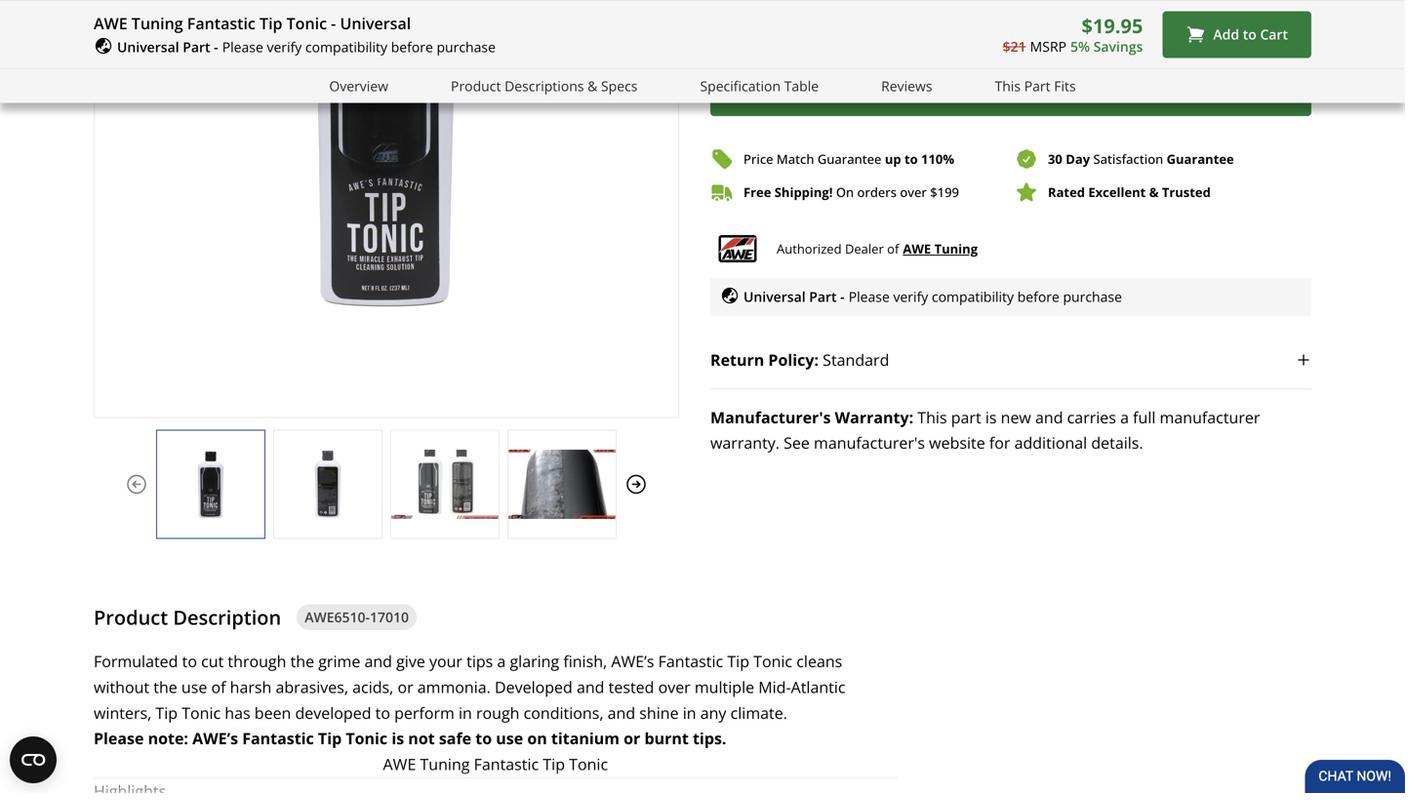 Task type: vqa. For each thing, say whether or not it's contained in the screenshot.
'-'
yes



Task type: describe. For each thing, give the bounding box(es) containing it.
0 vertical spatial cart
[[1260, 25, 1288, 44]]

1 horizontal spatial awe's
[[611, 651, 654, 672]]

and up acids,
[[364, 651, 392, 672]]

and down tested
[[608, 702, 635, 723]]

open widget image
[[10, 737, 57, 784]]

manufacturer's warranty:
[[710, 407, 913, 428]]

been
[[254, 702, 291, 723]]

2 horizontal spatial -
[[840, 287, 845, 306]]

tips.
[[693, 728, 726, 749]]

1 awe6510-17010 awe tuning fantastic tip tonic, image from the left
[[157, 450, 264, 519]]

specification
[[700, 76, 781, 95]]

shine
[[639, 702, 679, 723]]

abrasives,
[[276, 677, 348, 698]]

rated
[[1048, 183, 1085, 201]]

1 in from the left
[[459, 702, 472, 723]]

orders
[[857, 183, 897, 201]]

tuning inside authorized dealer of awe tuning
[[934, 240, 978, 258]]

your
[[429, 651, 462, 672]]

$19.95 $21 msrp 5% savings
[[1003, 12, 1143, 56]]

standard
[[823, 349, 889, 370]]

this part fits link
[[995, 75, 1076, 97]]

part
[[951, 407, 981, 428]]

specs
[[601, 76, 638, 95]]

warranty.
[[710, 432, 780, 453]]

1 horizontal spatial the
[[290, 651, 314, 672]]

3pm
[[1169, 20, 1204, 40]]

of inside formulated to cut through the grime and give your tips a glaring finish, awe's fantastic tip tonic cleans without the use of harsh abrasives, acids, or ammonia. developed and tested over multiple mid-atlantic winters, tip tonic has been developed to perform in rough conditions, and shine in any climate. please note: awe's fantastic tip tonic is not safe to use on titanium or burnt tips. awe tuning fantastic tip tonic
[[211, 677, 226, 698]]

tips
[[466, 651, 493, 672]]

return
[[710, 349, 764, 370]]

day
[[1066, 150, 1090, 168]]

acids,
[[352, 677, 394, 698]]

titanium
[[551, 728, 620, 749]]

1 vertical spatial add to cart button
[[710, 69, 1311, 116]]

1 guarantee from the left
[[818, 150, 882, 168]]

ship
[[933, 20, 964, 40]]

reviews
[[881, 76, 932, 95]]

up
[[885, 150, 901, 168]]

0 vertical spatial -
[[331, 13, 336, 34]]

and inside this part is new and carries a full manufacturer warranty. see manufacturer's website for additional details.
[[1035, 407, 1063, 428]]

msrp
[[1030, 37, 1066, 56]]

has
[[225, 702, 250, 723]]

2 vertical spatial part
[[809, 287, 837, 306]]

excellent
[[1088, 183, 1146, 201]]

2 guarantee from the left
[[1167, 150, 1234, 168]]

0 vertical spatial add to cart button
[[1162, 11, 1311, 58]]

overview link
[[329, 75, 388, 97]]

1 vertical spatial the
[[153, 677, 177, 698]]

$199
[[930, 183, 959, 201]]

a inside formulated to cut through the grime and give your tips a glaring finish, awe's fantastic tip tonic cleans without the use of harsh abrasives, acids, or ammonia. developed and tested over multiple mid-atlantic winters, tip tonic has been developed to perform in rough conditions, and shine in any climate. please note: awe's fantastic tip tonic is not safe to use on titanium or burnt tips. awe tuning fantastic tip tonic
[[497, 651, 506, 672]]

awe tuning image
[[710, 235, 765, 262]]

fits
[[1054, 76, 1076, 95]]

est
[[1208, 20, 1234, 40]]

5%
[[1070, 37, 1090, 56]]

awe inside formulated to cut through the grime and give your tips a glaring finish, awe's fantastic tip tonic cleans without the use of harsh abrasives, acids, or ammonia. developed and tested over multiple mid-atlantic winters, tip tonic has been developed to perform in rough conditions, and shine in any climate. please note: awe's fantastic tip tonic is not safe to use on titanium or burnt tips. awe tuning fantastic tip tonic
[[383, 754, 416, 775]]

will ship same day if ordered before 3pm est
[[905, 20, 1234, 40]]

0 horizontal spatial universal part - please verify compatibility before purchase
[[117, 38, 496, 56]]

$19.95
[[1082, 12, 1143, 39]]

0 vertical spatial please
[[222, 38, 263, 56]]

carries
[[1067, 407, 1116, 428]]

specification table
[[700, 76, 819, 95]]

mid-
[[758, 677, 791, 698]]

new
[[1001, 407, 1031, 428]]

3 awe6510-17010 awe tuning fantastic tip tonic, image from the left
[[391, 450, 499, 519]]

and down finish,
[[577, 677, 604, 698]]

details.
[[1091, 432, 1143, 453]]

tuning inside formulated to cut through the grime and give your tips a glaring finish, awe's fantastic tip tonic cleans without the use of harsh abrasives, acids, or ammonia. developed and tested over multiple mid-atlantic winters, tip tonic has been developed to perform in rough conditions, and shine in any climate. please note: awe's fantastic tip tonic is not safe to use on titanium or burnt tips. awe tuning fantastic tip tonic
[[420, 754, 470, 775]]

note:
[[148, 728, 188, 749]]

is inside this part is new and carries a full manufacturer warranty. see manufacturer's website for additional details.
[[985, 407, 997, 428]]

to left cut
[[182, 651, 197, 672]]

not
[[408, 728, 435, 749]]

& for excellent
[[1149, 183, 1159, 201]]

same
[[968, 20, 1007, 40]]

to down acids,
[[375, 702, 390, 723]]

ammonia.
[[417, 677, 491, 698]]

savings
[[1094, 37, 1143, 56]]

2 horizontal spatial please
[[849, 287, 890, 306]]

glaring
[[510, 651, 559, 672]]

$21
[[1003, 37, 1026, 56]]

cleans
[[796, 651, 842, 672]]

price
[[743, 150, 773, 168]]

1 horizontal spatial before
[[1017, 287, 1059, 306]]

safe
[[439, 728, 471, 749]]

0 horizontal spatial awe
[[94, 13, 127, 34]]

shipping!
[[774, 183, 833, 201]]

2 horizontal spatial universal
[[743, 287, 806, 306]]

0 vertical spatial part
[[183, 38, 210, 56]]

manufacturer
[[1160, 407, 1260, 428]]

over inside formulated to cut through the grime and give your tips a glaring finish, awe's fantastic tip tonic cleans without the use of harsh abrasives, acids, or ammonia. developed and tested over multiple mid-atlantic winters, tip tonic has been developed to perform in rough conditions, and shine in any climate. please note: awe's fantastic tip tonic is not safe to use on titanium or burnt tips. awe tuning fantastic tip tonic
[[658, 677, 691, 698]]

reviews link
[[881, 75, 932, 97]]

climate.
[[730, 702, 787, 723]]

through
[[228, 651, 286, 672]]

1 vertical spatial -
[[214, 38, 218, 56]]

for
[[989, 432, 1010, 453]]

this for part
[[995, 76, 1021, 95]]

0 horizontal spatial before
[[391, 38, 433, 56]]

product descriptions & specs
[[451, 76, 638, 95]]

grime
[[318, 651, 360, 672]]

developed
[[495, 677, 573, 698]]

conditions,
[[524, 702, 603, 723]]

product for product description
[[94, 604, 168, 631]]

0 horizontal spatial universal
[[117, 38, 179, 56]]

0 horizontal spatial compatibility
[[305, 38, 387, 56]]

developed
[[295, 702, 371, 723]]

1 vertical spatial or
[[624, 728, 640, 749]]

& for descriptions
[[588, 76, 597, 95]]

tested
[[608, 677, 654, 698]]

descriptions
[[505, 76, 584, 95]]

awe6510-
[[305, 608, 370, 626]]

rated excellent & trusted
[[1048, 183, 1211, 201]]

2 in from the left
[[683, 702, 696, 723]]

4 awe6510-17010 awe tuning fantastic tip tonic, image from the left
[[508, 450, 616, 519]]

on
[[527, 728, 547, 749]]

1 vertical spatial compatibility
[[932, 287, 1014, 306]]



Task type: locate. For each thing, give the bounding box(es) containing it.
1 horizontal spatial add to cart
[[1213, 25, 1288, 44]]

awe's down has
[[192, 728, 238, 749]]

compatibility up overview
[[305, 38, 387, 56]]

is left the not
[[392, 728, 404, 749]]

add
[[1213, 25, 1239, 44], [987, 83, 1013, 102]]

1 vertical spatial purchase
[[1063, 287, 1122, 306]]

over up shine
[[658, 677, 691, 698]]

1 horizontal spatial verify
[[893, 287, 928, 306]]

&
[[588, 76, 597, 95], [1149, 183, 1159, 201]]

17010
[[370, 608, 409, 626]]

1 vertical spatial awe's
[[192, 728, 238, 749]]

0 horizontal spatial the
[[153, 677, 177, 698]]

1 horizontal spatial this
[[995, 76, 1021, 95]]

is inside formulated to cut through the grime and give your tips a glaring finish, awe's fantastic tip tonic cleans without the use of harsh abrasives, acids, or ammonia. developed and tested over multiple mid-atlantic winters, tip tonic has been developed to perform in rough conditions, and shine in any climate. please note: awe's fantastic tip tonic is not safe to use on titanium or burnt tips. awe tuning fantastic tip tonic
[[392, 728, 404, 749]]

2 vertical spatial universal
[[743, 287, 806, 306]]

0 vertical spatial a
[[1120, 407, 1129, 428]]

0 vertical spatial compatibility
[[305, 38, 387, 56]]

any
[[700, 702, 726, 723]]

verify down awe tuning fantastic tip tonic - universal
[[267, 38, 302, 56]]

1 horizontal spatial guarantee
[[1167, 150, 1234, 168]]

winters,
[[94, 702, 151, 723]]

awe tuning fantastic tip tonic - universal
[[94, 13, 411, 34]]

awe inside authorized dealer of awe tuning
[[903, 240, 931, 258]]

manufacturer's
[[710, 407, 831, 428]]

please down 'dealer'
[[849, 287, 890, 306]]

1 vertical spatial of
[[211, 677, 226, 698]]

please inside formulated to cut through the grime and give your tips a glaring finish, awe's fantastic tip tonic cleans without the use of harsh abrasives, acids, or ammonia. developed and tested over multiple mid-atlantic winters, tip tonic has been developed to perform in rough conditions, and shine in any climate. please note: awe's fantastic tip tonic is not safe to use on titanium or burnt tips. awe tuning fantastic tip tonic
[[94, 728, 144, 749]]

& left trusted
[[1149, 183, 1159, 201]]

compatibility down awe tuning 'link' at the top right of page
[[932, 287, 1014, 306]]

to right safe
[[475, 728, 492, 749]]

atlantic
[[791, 677, 846, 698]]

0 horizontal spatial this
[[917, 407, 947, 428]]

0 vertical spatial add
[[1213, 25, 1239, 44]]

rough
[[476, 702, 520, 723]]

match
[[777, 150, 814, 168]]

authorized
[[777, 240, 842, 258]]

1 horizontal spatial is
[[985, 407, 997, 428]]

this for part
[[917, 407, 947, 428]]

1 horizontal spatial add
[[1213, 25, 1239, 44]]

1 vertical spatial product
[[94, 604, 168, 631]]

in
[[459, 702, 472, 723], [683, 702, 696, 723]]

1 horizontal spatial of
[[887, 240, 899, 258]]

0 horizontal spatial awe's
[[192, 728, 238, 749]]

0 horizontal spatial add to cart
[[987, 83, 1062, 102]]

cart right est
[[1260, 25, 1288, 44]]

please down winters,
[[94, 728, 144, 749]]

purchase
[[437, 38, 496, 56], [1063, 287, 1122, 306]]

1 horizontal spatial -
[[331, 13, 336, 34]]

1 horizontal spatial a
[[1120, 407, 1129, 428]]

1 vertical spatial universal part - please verify compatibility before purchase
[[743, 287, 1122, 306]]

0 horizontal spatial please
[[94, 728, 144, 749]]

1 horizontal spatial use
[[496, 728, 523, 749]]

harsh
[[230, 677, 272, 698]]

add right the 3pm
[[1213, 25, 1239, 44]]

product up formulated
[[94, 604, 168, 631]]

1 horizontal spatial universal part - please verify compatibility before purchase
[[743, 287, 1122, 306]]

ordered
[[1055, 20, 1113, 40]]

and
[[1035, 407, 1063, 428], [364, 651, 392, 672], [577, 677, 604, 698], [608, 702, 635, 723]]

1 horizontal spatial compatibility
[[932, 287, 1014, 306]]

0 vertical spatial purchase
[[437, 38, 496, 56]]

cut
[[201, 651, 224, 672]]

1 vertical spatial tuning
[[934, 240, 978, 258]]

2 horizontal spatial part
[[1024, 76, 1050, 95]]

product left descriptions
[[451, 76, 501, 95]]

full
[[1133, 407, 1156, 428]]

0 horizontal spatial part
[[183, 38, 210, 56]]

part down authorized
[[809, 287, 837, 306]]

use left on
[[496, 728, 523, 749]]

0 horizontal spatial -
[[214, 38, 218, 56]]

0 vertical spatial awe's
[[611, 651, 654, 672]]

0 horizontal spatial verify
[[267, 38, 302, 56]]

a right tips at the bottom left
[[497, 651, 506, 672]]

a
[[1120, 407, 1129, 428], [497, 651, 506, 672]]

0 vertical spatial &
[[588, 76, 597, 95]]

add to cart
[[1213, 25, 1288, 44], [987, 83, 1062, 102]]

this
[[995, 76, 1021, 95], [917, 407, 947, 428]]

of down cut
[[211, 677, 226, 698]]

2 vertical spatial please
[[94, 728, 144, 749]]

please down awe tuning fantastic tip tonic - universal
[[222, 38, 263, 56]]

2 horizontal spatial awe
[[903, 240, 931, 258]]

formulated to cut through the grime and give your tips a glaring finish, awe's fantastic tip tonic cleans without the use of harsh abrasives, acids, or ammonia. developed and tested over multiple mid-atlantic winters, tip tonic has been developed to perform in rough conditions, and shine in any climate. please note: awe's fantastic tip tonic is not safe to use on titanium or burnt tips. awe tuning fantastic tip tonic
[[94, 651, 846, 775]]

free
[[743, 183, 771, 201]]

0 horizontal spatial add
[[987, 83, 1013, 102]]

product descriptions & specs link
[[451, 75, 638, 97]]

fantastic
[[187, 13, 256, 34], [658, 651, 723, 672], [242, 728, 314, 749], [474, 754, 539, 775]]

formulated
[[94, 651, 178, 672]]

part left fits at the right of page
[[1024, 76, 1050, 95]]

1 vertical spatial use
[[496, 728, 523, 749]]

this part is new and carries a full manufacturer warranty. see manufacturer's website for additional details.
[[710, 407, 1260, 453]]

of
[[887, 240, 899, 258], [211, 677, 226, 698]]

over
[[900, 183, 927, 201], [658, 677, 691, 698]]

1 horizontal spatial cart
[[1260, 25, 1288, 44]]

2 horizontal spatial tuning
[[934, 240, 978, 258]]

before
[[1117, 20, 1165, 40], [391, 38, 433, 56], [1017, 287, 1059, 306]]

2 horizontal spatial before
[[1117, 20, 1165, 40]]

1 vertical spatial cart
[[1034, 83, 1062, 102]]

& left specs at the top of the page
[[588, 76, 597, 95]]

finish,
[[563, 651, 607, 672]]

specification table link
[[700, 75, 819, 97]]

perform
[[394, 702, 454, 723]]

go to right image image
[[624, 473, 648, 496]]

1 vertical spatial &
[[1149, 183, 1159, 201]]

30
[[1048, 150, 1062, 168]]

0 horizontal spatial tuning
[[132, 13, 183, 34]]

to left fits at the right of page
[[1017, 83, 1030, 102]]

0 horizontal spatial guarantee
[[818, 150, 882, 168]]

1 horizontal spatial tuning
[[420, 754, 470, 775]]

add to cart right the 3pm
[[1213, 25, 1288, 44]]

cart down "msrp"
[[1034, 83, 1062, 102]]

1 horizontal spatial awe
[[383, 754, 416, 775]]

0 horizontal spatial product
[[94, 604, 168, 631]]

of inside authorized dealer of awe tuning
[[887, 240, 899, 258]]

this inside this part is new and carries a full manufacturer warranty. see manufacturer's website for additional details.
[[917, 407, 947, 428]]

is right part
[[985, 407, 997, 428]]

guarantee
[[818, 150, 882, 168], [1167, 150, 1234, 168]]

website
[[929, 432, 985, 453]]

0 horizontal spatial &
[[588, 76, 597, 95]]

use
[[181, 677, 207, 698], [496, 728, 523, 749]]

0 horizontal spatial or
[[398, 677, 413, 698]]

use down cut
[[181, 677, 207, 698]]

this part fits
[[995, 76, 1076, 95]]

awe tuning link
[[903, 238, 978, 259]]

- down awe tuning fantastic tip tonic - universal
[[214, 38, 218, 56]]

0 vertical spatial tuning
[[132, 13, 183, 34]]

manufacturer's
[[814, 432, 925, 453]]

burnt
[[644, 728, 689, 749]]

- down authorized
[[840, 287, 845, 306]]

overview
[[329, 76, 388, 95]]

0 horizontal spatial in
[[459, 702, 472, 723]]

0 horizontal spatial purchase
[[437, 38, 496, 56]]

1 horizontal spatial or
[[624, 728, 640, 749]]

0 vertical spatial or
[[398, 677, 413, 698]]

awe
[[94, 13, 127, 34], [903, 240, 931, 258], [383, 754, 416, 775]]

or down give
[[398, 677, 413, 698]]

part
[[183, 38, 210, 56], [1024, 76, 1050, 95], [809, 287, 837, 306]]

0 vertical spatial verify
[[267, 38, 302, 56]]

product for product descriptions & specs
[[451, 76, 501, 95]]

0 horizontal spatial a
[[497, 651, 506, 672]]

2 vertical spatial tuning
[[420, 754, 470, 775]]

to right est
[[1243, 25, 1257, 44]]

authorized dealer of awe tuning
[[777, 240, 978, 258]]

a inside this part is new and carries a full manufacturer warranty. see manufacturer's website for additional details.
[[1120, 407, 1129, 428]]

tonic
[[287, 13, 327, 34], [753, 651, 792, 672], [182, 702, 221, 723], [346, 728, 388, 749], [569, 754, 608, 775]]

universal part - please verify compatibility before purchase down awe tuning fantastic tip tonic - universal
[[117, 38, 496, 56]]

110%
[[921, 150, 954, 168]]

add for the bottommost 'add to cart' button
[[987, 83, 1013, 102]]

1 horizontal spatial please
[[222, 38, 263, 56]]

awe's up tested
[[611, 651, 654, 672]]

awe's
[[611, 651, 654, 672], [192, 728, 238, 749]]

or
[[398, 677, 413, 698], [624, 728, 640, 749]]

add to cart button
[[1162, 11, 1311, 58], [710, 69, 1311, 116]]

product description
[[94, 604, 281, 631]]

part down awe tuning fantastic tip tonic - universal
[[183, 38, 210, 56]]

1 horizontal spatial &
[[1149, 183, 1159, 201]]

will
[[905, 20, 929, 40]]

0 horizontal spatial of
[[211, 677, 226, 698]]

0 vertical spatial universal
[[340, 13, 411, 34]]

1 vertical spatial please
[[849, 287, 890, 306]]

0 vertical spatial of
[[887, 240, 899, 258]]

to right the up
[[904, 150, 918, 168]]

satisfaction
[[1093, 150, 1163, 168]]

0 vertical spatial over
[[900, 183, 927, 201]]

on
[[836, 183, 854, 201]]

0 horizontal spatial is
[[392, 728, 404, 749]]

universal part - please verify compatibility before purchase down awe tuning 'link' at the top right of page
[[743, 287, 1122, 306]]

multiple
[[695, 677, 754, 698]]

warranty:
[[835, 407, 913, 428]]

this left part
[[917, 407, 947, 428]]

0 horizontal spatial cart
[[1034, 83, 1062, 102]]

verify down awe tuning 'link' at the top right of page
[[893, 287, 928, 306]]

of right 'dealer'
[[887, 240, 899, 258]]

this down $21 at the right top of page
[[995, 76, 1021, 95]]

- up overview
[[331, 13, 336, 34]]

or left burnt
[[624, 728, 640, 749]]

table
[[784, 76, 819, 95]]

awe6510-17010 awe tuning fantastic tip tonic, image
[[157, 450, 264, 519], [274, 450, 382, 519], [391, 450, 499, 519], [508, 450, 616, 519]]

free shipping! on orders over $199
[[743, 183, 959, 201]]

and up additional
[[1035, 407, 1063, 428]]

2 awe6510-17010 awe tuning fantastic tip tonic, image from the left
[[274, 450, 382, 519]]

awe6510-17010
[[305, 608, 409, 626]]

2 vertical spatial -
[[840, 287, 845, 306]]

1 vertical spatial part
[[1024, 76, 1050, 95]]

1 horizontal spatial in
[[683, 702, 696, 723]]

universal
[[340, 13, 411, 34], [117, 38, 179, 56], [743, 287, 806, 306]]

0 vertical spatial product
[[451, 76, 501, 95]]

in left any
[[683, 702, 696, 723]]

None number field
[[710, 7, 820, 54]]

0 vertical spatial the
[[290, 651, 314, 672]]

0 vertical spatial this
[[995, 76, 1021, 95]]

return policy: standard
[[710, 349, 889, 370]]

-
[[331, 13, 336, 34], [214, 38, 218, 56], [840, 287, 845, 306]]

if
[[1041, 20, 1050, 40]]

trusted
[[1162, 183, 1211, 201]]

day
[[1011, 20, 1037, 40]]

guarantee up trusted
[[1167, 150, 1234, 168]]

in up safe
[[459, 702, 472, 723]]

add down $21 at the right top of page
[[987, 83, 1013, 102]]

1 vertical spatial awe
[[903, 240, 931, 258]]

policy:
[[768, 349, 819, 370]]

30 day satisfaction guarantee
[[1048, 150, 1234, 168]]

the down formulated
[[153, 677, 177, 698]]

a left full
[[1120, 407, 1129, 428]]

product
[[451, 76, 501, 95], [94, 604, 168, 631]]

guarantee up free shipping! on orders over $199
[[818, 150, 882, 168]]

1 vertical spatial universal
[[117, 38, 179, 56]]

0 horizontal spatial use
[[181, 677, 207, 698]]

add for topmost 'add to cart' button
[[1213, 25, 1239, 44]]

the up 'abrasives,'
[[290, 651, 314, 672]]

1 vertical spatial over
[[658, 677, 691, 698]]

1 vertical spatial add to cart
[[987, 83, 1062, 102]]

additional
[[1014, 432, 1087, 453]]

add to cart down $21 at the right top of page
[[987, 83, 1062, 102]]

1 vertical spatial verify
[[893, 287, 928, 306]]

1 horizontal spatial part
[[809, 287, 837, 306]]

description
[[173, 604, 281, 631]]

see
[[784, 432, 810, 453]]

over left $199
[[900, 183, 927, 201]]

1 horizontal spatial product
[[451, 76, 501, 95]]

0 vertical spatial add to cart
[[1213, 25, 1288, 44]]

0 vertical spatial use
[[181, 677, 207, 698]]



